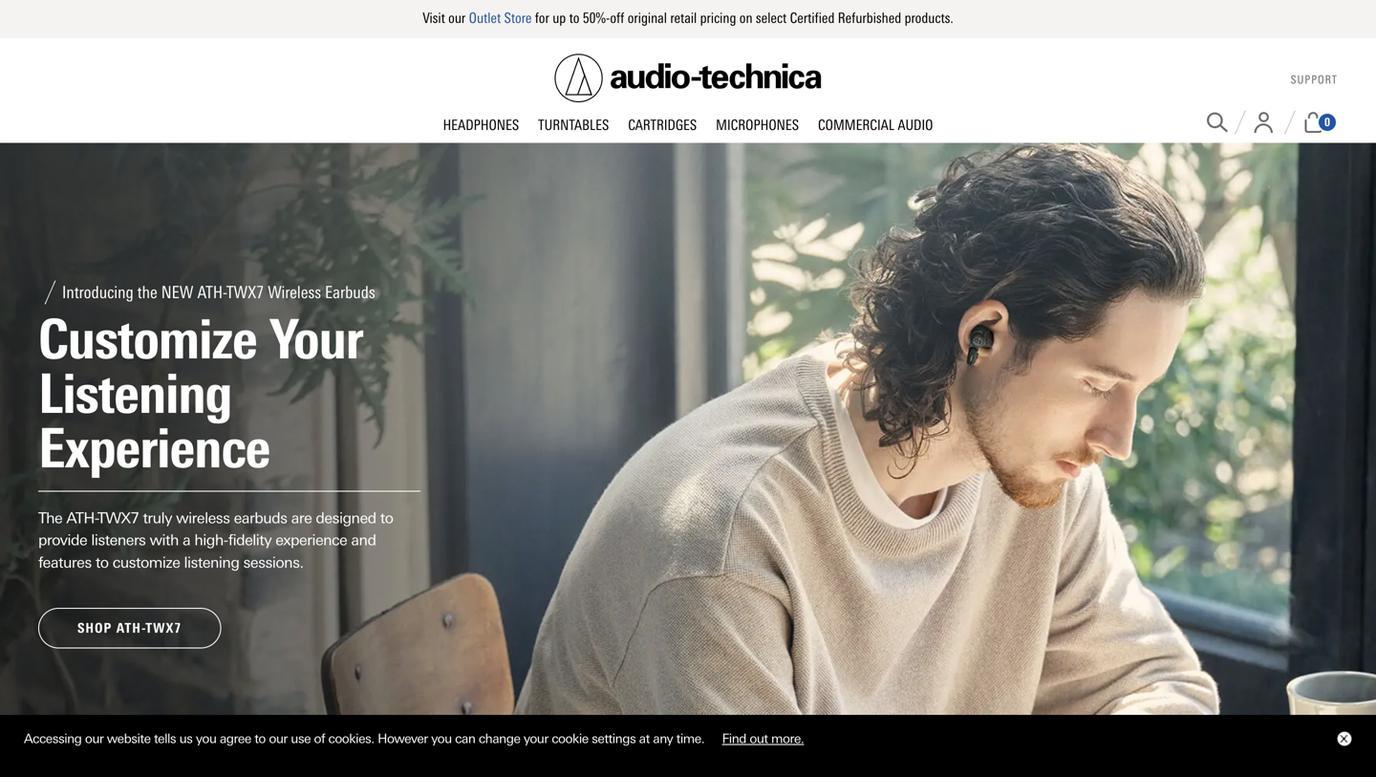 Task type: locate. For each thing, give the bounding box(es) containing it.
divider line image left 'basket' 'icon'
[[1285, 110, 1296, 134]]

ath- inside button
[[116, 620, 146, 636]]

2 divider line image from the left
[[1285, 110, 1296, 134]]

high-
[[194, 532, 228, 549]]

at
[[639, 732, 650, 746]]

and
[[351, 532, 376, 549]]

our
[[449, 10, 466, 27], [85, 732, 104, 746], [269, 732, 288, 746]]

our right "visit" on the left top
[[449, 10, 466, 27]]

0 vertical spatial twx7
[[98, 510, 139, 527]]

are
[[291, 510, 312, 527]]

tells
[[154, 732, 176, 746]]

ath- inside the 'the ath-twx7 truly wireless earbuds are designed to provide listeners with a high-fidelity experience and features to customize listening sessions.'
[[66, 510, 98, 527]]

the ath-twx7 truly wireless earbuds are designed to provide listeners with a high-fidelity experience and features to customize listening sessions.
[[38, 510, 393, 571]]

twx7 inside shop ath-twx7 button
[[146, 620, 182, 636]]

store logo image
[[555, 54, 822, 103]]

cross image
[[1340, 735, 1348, 743]]

outlet
[[469, 10, 501, 27]]

twx7 down customize
[[146, 620, 182, 636]]

divider line image right magnifying glass image
[[1235, 110, 1247, 134]]

0 vertical spatial ath-
[[66, 510, 98, 527]]

to down listeners
[[95, 554, 109, 571]]

1 horizontal spatial you
[[431, 732, 452, 746]]

50%-
[[583, 10, 610, 27]]

microphones link
[[707, 117, 809, 135]]

on
[[740, 10, 753, 27]]

truly
[[143, 510, 172, 527]]

cookies.
[[328, 732, 375, 746]]

to right designed
[[380, 510, 393, 527]]

time.
[[677, 732, 705, 746]]

0 horizontal spatial ath-
[[66, 510, 98, 527]]

you right the us on the left bottom of the page
[[196, 732, 216, 746]]

our left website
[[85, 732, 104, 746]]

earbuds
[[234, 510, 287, 527]]

up
[[553, 10, 566, 27]]

twx7 up listeners
[[98, 510, 139, 527]]

you
[[196, 732, 216, 746], [431, 732, 452, 746]]

to right agree
[[255, 732, 266, 746]]

0 horizontal spatial twx7
[[98, 510, 139, 527]]

twx7
[[98, 510, 139, 527], [146, 620, 182, 636]]

our left use
[[269, 732, 288, 746]]

1 vertical spatial twx7
[[146, 620, 182, 636]]

outlet store link
[[469, 10, 532, 27]]

shop ath-twx7 button
[[38, 608, 221, 649]]

ath-
[[66, 510, 98, 527], [116, 620, 146, 636]]

divider line image
[[1235, 110, 1247, 134], [1285, 110, 1296, 134]]

1 horizontal spatial our
[[269, 732, 288, 746]]

basket image
[[1303, 112, 1325, 133]]

1 horizontal spatial divider line image
[[1285, 110, 1296, 134]]

audio
[[898, 117, 934, 134]]

to right up
[[569, 10, 580, 27]]

visit our outlet store for up to 50%-off original retail pricing on select certified refurbished products.
[[423, 10, 954, 27]]

designed
[[316, 510, 376, 527]]

cartridges
[[628, 117, 697, 134]]

you left can
[[431, 732, 452, 746]]

1 divider line image from the left
[[1235, 110, 1247, 134]]

commercial audio link
[[809, 117, 943, 135]]

features
[[38, 554, 92, 571]]

0 horizontal spatial you
[[196, 732, 216, 746]]

of
[[314, 732, 325, 746]]

find
[[722, 732, 747, 746]]

any
[[653, 732, 673, 746]]

0 horizontal spatial our
[[85, 732, 104, 746]]

1 horizontal spatial twx7
[[146, 620, 182, 636]]

twx7 inside the 'the ath-twx7 truly wireless earbuds are designed to provide listeners with a high-fidelity experience and features to customize listening sessions.'
[[98, 510, 139, 527]]

ath- up provide
[[66, 510, 98, 527]]

0 horizontal spatial divider line image
[[1235, 110, 1247, 134]]

accessing
[[24, 732, 82, 746]]

sessions.
[[243, 554, 304, 571]]

ath- for the
[[66, 510, 98, 527]]

our for accessing
[[85, 732, 104, 746]]

wireless
[[176, 510, 230, 527]]

1 vertical spatial ath-
[[116, 620, 146, 636]]

ath- right shop
[[116, 620, 146, 636]]

listening
[[184, 554, 239, 571]]

shop ath-twx7
[[77, 620, 182, 636]]

original
[[628, 10, 667, 27]]

certified
[[790, 10, 835, 27]]

0 link
[[1303, 112, 1339, 133]]

to
[[569, 10, 580, 27], [380, 510, 393, 527], [95, 554, 109, 571], [255, 732, 266, 746]]

support
[[1291, 73, 1339, 87]]

2 horizontal spatial our
[[449, 10, 466, 27]]

1 horizontal spatial ath-
[[116, 620, 146, 636]]



Task type: describe. For each thing, give the bounding box(es) containing it.
for
[[535, 10, 550, 27]]

your
[[524, 732, 549, 746]]

microphones
[[716, 117, 799, 134]]

magnifying glass image
[[1208, 112, 1229, 133]]

customize
[[113, 554, 180, 571]]

0
[[1325, 115, 1331, 129]]

accessing our website tells us you agree to our use of cookies. however you can change your cookie settings at any time.
[[24, 732, 708, 746]]

support link
[[1291, 73, 1339, 87]]

man at table wearing audio-technica earbuds image
[[0, 143, 1377, 777]]

experience
[[276, 532, 347, 549]]

fidelity
[[228, 532, 272, 549]]

twx7 for the
[[98, 510, 139, 527]]

visit
[[423, 10, 445, 27]]

commercial audio
[[818, 117, 934, 134]]

shop ath-twx7 link
[[38, 608, 221, 649]]

website
[[107, 732, 151, 746]]

cookie
[[552, 732, 589, 746]]

2 you from the left
[[431, 732, 452, 746]]

can
[[455, 732, 476, 746]]

store
[[504, 10, 532, 27]]

the
[[38, 510, 62, 527]]

pricing
[[700, 10, 737, 27]]

headphones link
[[434, 117, 529, 135]]

more.
[[772, 732, 804, 746]]

provide
[[38, 532, 87, 549]]

refurbished
[[838, 10, 902, 27]]

shop
[[77, 620, 112, 636]]

ath- for shop
[[116, 620, 146, 636]]

select
[[756, 10, 787, 27]]

settings
[[592, 732, 636, 746]]

commercial
[[818, 117, 895, 134]]

however
[[378, 732, 428, 746]]

find out more.
[[722, 732, 804, 746]]

agree
[[220, 732, 251, 746]]

out
[[750, 732, 768, 746]]

twx7 for shop
[[146, 620, 182, 636]]

with
[[150, 532, 179, 549]]

use
[[291, 732, 311, 746]]

find out more. link
[[708, 724, 819, 754]]

products.
[[905, 10, 954, 27]]

cartridges link
[[619, 117, 707, 135]]

off
[[610, 10, 625, 27]]

headphones
[[443, 117, 519, 134]]

our for visit
[[449, 10, 466, 27]]

retail
[[671, 10, 697, 27]]

1 you from the left
[[196, 732, 216, 746]]

listeners
[[91, 532, 146, 549]]

us
[[179, 732, 193, 746]]

a
[[183, 532, 191, 549]]

turntables link
[[529, 117, 619, 135]]

turntables
[[538, 117, 609, 134]]

change
[[479, 732, 520, 746]]



Task type: vqa. For each thing, say whether or not it's contained in the screenshot.
Products.
yes



